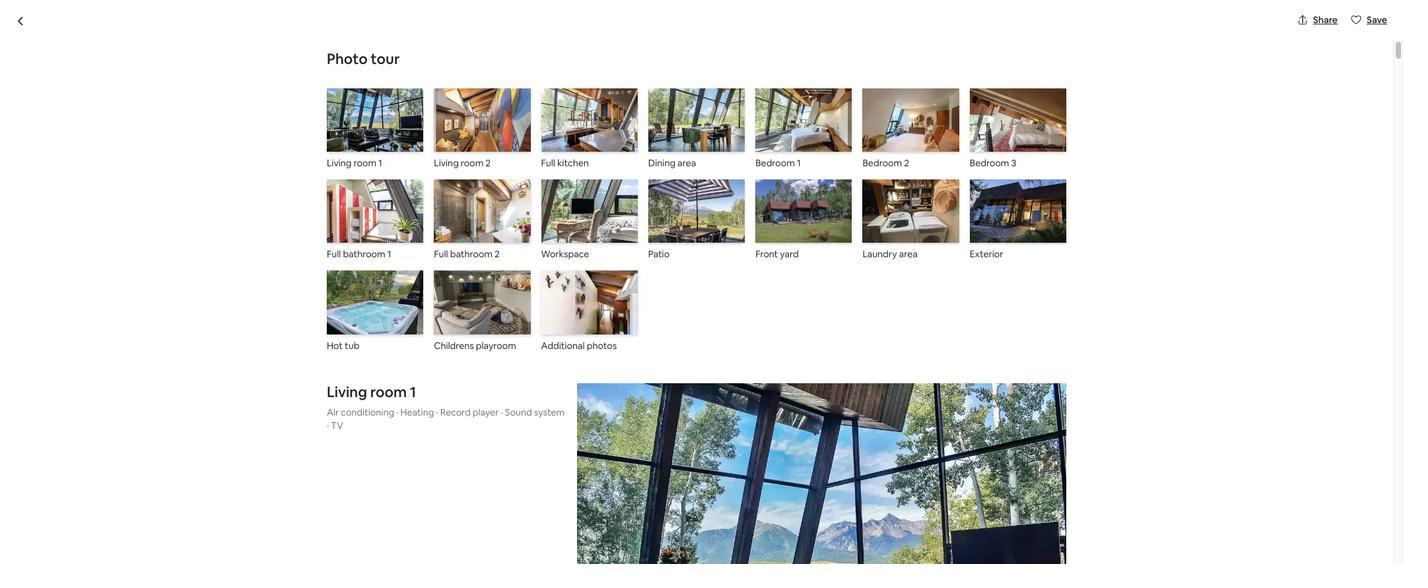 Task type: vqa. For each thing, say whether or not it's contained in the screenshot.
4.99 (82)'s '·'
no



Task type: locate. For each thing, give the bounding box(es) containing it.
we converted our basement into a tv room/ kids play room. (the ceilings are only 6') image
[[434, 271, 531, 335], [434, 271, 531, 335]]

bedroom 2
[[863, 157, 909, 169]]

room up 'conditioning'
[[370, 383, 407, 401]]

full kitchen
[[541, 157, 589, 169]]

spa-inspired bathroom with steam shower and towel warming rack. image
[[434, 180, 531, 243], [434, 180, 531, 243]]

full kitchen image 1 image
[[541, 88, 638, 152], [541, 88, 638, 152]]

front yard image 1 image
[[756, 180, 852, 243], [756, 180, 852, 243]]

bedroom for bedroom 3
[[970, 157, 1009, 169]]

are you a work-from-home warrior or digital nomad? this is the perfect place to set up shop. if you have to spend all day on conference calls might as well have some killer views. this is located in bedroom 1 image
[[541, 180, 638, 243], [541, 180, 638, 243]]

0 vertical spatial guests
[[335, 339, 368, 353]]

can you imaging enjoying dinners with this view!? this outdoor dining area is perfectly positioned next to the kitchen door. image
[[648, 180, 745, 243], [648, 180, 745, 243]]

bathroom inside button
[[343, 249, 385, 261]]

home
[[369, 320, 408, 338]]

3 bedroom from the left
[[970, 157, 1009, 169]]

living room 1 up full bathroom 1 button
[[327, 157, 382, 169]]

0 vertical spatial 3
[[1011, 157, 1017, 169]]

bedroom for bedroom 2
[[863, 157, 902, 169]]

2 horizontal spatial ·
[[475, 339, 478, 353]]

1 vertical spatial guests
[[547, 402, 581, 416]]

hot tub
[[327, 340, 360, 352]]

1 up the hot tub button
[[387, 249, 391, 261]]

living inside living room 2 button
[[434, 157, 459, 169]]

0 horizontal spatial guests
[[335, 339, 368, 353]]

room up full bathroom 1 button
[[354, 157, 376, 169]]

guests down entire
[[335, 339, 368, 353]]

more views of the mud room and photography art by michael chong image
[[541, 271, 638, 335], [541, 271, 638, 335]]

2 horizontal spatial bedroom
[[970, 157, 1009, 169]]

2 living room 1 from the top
[[327, 383, 416, 401]]

room inside living room 1 button
[[354, 157, 376, 169]]

area right "laundry"
[[899, 249, 918, 261]]

front yard
[[756, 249, 799, 261]]

12/10/2023
[[844, 400, 892, 412]]

1 horizontal spatial bedroom
[[863, 157, 902, 169]]

living room 1 button
[[327, 88, 424, 169]]

bathroom for 1
[[343, 249, 385, 261]]

1 bedroom from the left
[[756, 157, 795, 169]]

1 horizontal spatial full
[[434, 249, 448, 261]]

one of the most loved homes on airbnb, according to guests
[[443, 389, 604, 416]]

2 bedroom from the left
[[863, 157, 902, 169]]

bathroom up childrens playroom button
[[450, 249, 493, 261]]

brand new hot tub that comfortably seats 6 and is positioned to maximize the mountain views image
[[327, 271, 424, 335], [327, 271, 424, 335]]

charged
[[946, 510, 981, 522]]

3 down home
[[375, 339, 381, 353]]

bathroom
[[343, 249, 385, 261], [450, 249, 493, 261]]

system
[[534, 407, 565, 419]]

1 vertical spatial 3
[[375, 339, 381, 353]]

dining area image 1 image
[[648, 88, 745, 152], [648, 88, 745, 152]]

area right dining
[[678, 157, 696, 169]]

area for dining area
[[678, 157, 696, 169]]

living room 1
[[327, 157, 382, 169], [327, 383, 416, 401]]

guests right to
[[547, 402, 581, 416]]

breath taking mountain view from living room sofa image
[[327, 88, 424, 152], [327, 88, 424, 152], [702, 156, 882, 299], [577, 384, 1067, 565], [577, 384, 1067, 565]]

full inside full kitchen button
[[541, 157, 555, 169]]

the
[[479, 389, 496, 403]]

exterior image 1 image
[[970, 180, 1067, 243], [970, 180, 1067, 243]]

playroom
[[476, 340, 516, 352]]

second bedroom with king bed and amazing mountain views from your pillow image
[[863, 88, 959, 152], [863, 88, 959, 152]]

2 up childrens playroom button
[[495, 249, 500, 261]]

area inside button
[[678, 157, 696, 169]]

2 horizontal spatial full
[[541, 157, 555, 169]]

full inside full bathroom 2 button
[[434, 249, 448, 261]]

bedroom up laundry area button
[[863, 157, 902, 169]]

architectural masterpiece | best view in telluride image 5 image
[[887, 156, 1067, 299]]

room inside living room 2 button
[[461, 157, 484, 169]]

air
[[327, 407, 339, 419]]

additional photos
[[541, 340, 617, 352]]

3 inside button
[[1011, 157, 1017, 169]]

area inside button
[[899, 249, 918, 261]]

laundry area
[[863, 249, 918, 261]]

2
[[486, 157, 491, 169], [904, 157, 909, 169], [495, 249, 500, 261], [480, 339, 486, 353]]

· right 'beds'
[[475, 339, 478, 353]]

12/15/2023
[[951, 400, 998, 412]]

according
[[482, 402, 532, 416]]

0 horizontal spatial bedroom
[[756, 157, 795, 169]]

sound
[[505, 407, 532, 419]]

laundry
[[863, 249, 897, 261]]

·
[[370, 339, 373, 353], [436, 339, 438, 353], [475, 339, 478, 353]]

room up full bathroom 2 button
[[461, 157, 484, 169]]

2 up laundry area button
[[904, 157, 909, 169]]

telluride,
[[425, 320, 486, 338]]

bedroom up exterior button
[[970, 157, 1009, 169]]

1 bathroom from the left
[[343, 249, 385, 261]]

room
[[354, 157, 376, 169], [461, 157, 484, 169], [370, 383, 407, 401]]

0 horizontal spatial bathroom
[[343, 249, 385, 261]]

full for full kitchen
[[541, 157, 555, 169]]

bathroom up the hot tub button
[[343, 249, 385, 261]]

patio
[[648, 249, 670, 261]]

· left 5
[[436, 339, 438, 353]]

0 horizontal spatial 3
[[375, 339, 381, 353]]

99
[[717, 389, 734, 408]]

2 · from the left
[[436, 339, 438, 353]]

reviews
[[710, 407, 741, 418]]

0 horizontal spatial ·
[[370, 339, 373, 353]]

3
[[1011, 157, 1017, 169], [375, 339, 381, 353]]

2 bathroom from the left
[[450, 249, 493, 261]]

2 up full bathroom 2 button
[[486, 157, 491, 169]]

bedroom
[[756, 157, 795, 169], [863, 157, 902, 169], [970, 157, 1009, 169]]

full for full bathroom 1
[[327, 249, 341, 261]]

bedroom 3 button
[[970, 88, 1067, 169]]

5
[[441, 339, 446, 353]]

0 horizontal spatial area
[[678, 157, 696, 169]]

full
[[541, 157, 555, 169], [327, 249, 341, 261], [434, 249, 448, 261]]

this is considered "bedroom 3" which is a loft in the master bedroom.  it has a king-sized bed, but because of the low ceiling clearance and ladder access, it is only recommended for older kids or teens. may not be suitable for adults or babies. image
[[970, 88, 1067, 152], [970, 88, 1067, 152]]

exterior button
[[970, 180, 1067, 261]]

bedroom up front yard button
[[756, 157, 795, 169]]

0 vertical spatial area
[[678, 157, 696, 169]]

bedroom 1 button
[[756, 88, 852, 169]]

1 vertical spatial area
[[899, 249, 918, 261]]

area
[[678, 157, 696, 169], [899, 249, 918, 261]]

baths
[[488, 339, 516, 353]]

additional photos button
[[541, 271, 638, 352]]

1 horizontal spatial bathroom
[[450, 249, 493, 261]]

1 vertical spatial living room 1
[[327, 383, 416, 401]]

1
[[378, 157, 382, 169], [797, 157, 801, 169], [387, 249, 391, 261], [410, 383, 416, 401]]

1 horizontal spatial 3
[[1011, 157, 1017, 169]]

full bathroom 1
[[327, 249, 391, 261]]

in
[[411, 320, 422, 338]]

whether showering or bathing in the jacuzzi tub there is something really special about this experience. all the surrounding glass makes you feel like you are bathing in nature. come try it out for yourself! image
[[327, 180, 424, 243], [327, 180, 424, 243]]

1 living room 1 from the top
[[327, 157, 382, 169]]

1 horizontal spatial guests
[[547, 402, 581, 416]]

laundry area button
[[863, 180, 959, 261]]

front
[[756, 249, 778, 261]]

bathroom inside button
[[450, 249, 493, 261]]

childrens
[[434, 340, 474, 352]]

full kitchen button
[[541, 88, 638, 169]]

3 up exterior button
[[1011, 157, 1017, 169]]

photo tour dialog
[[0, 0, 1403, 565]]

2 inside entire home in telluride, colorado 8 guests · 3 bedrooms · 5 beds · 2 baths
[[480, 339, 486, 353]]

full inside full bathroom 1 button
[[327, 249, 341, 261]]

1 horizontal spatial ·
[[436, 339, 438, 353]]

architectural masterpiece | best view in telluride image 1 image
[[327, 3, 697, 299]]

living room 2 button
[[434, 88, 531, 169]]

king sized bed in master bedroom that is perfectly positioned so that you feel like you're sleeping under the stars but with the comfort of pillows and luxury linens image
[[756, 88, 852, 152], [756, 88, 852, 152]]

won't
[[907, 510, 931, 522]]

airbnb,
[[443, 402, 480, 416]]

beds
[[449, 339, 473, 353]]

one
[[443, 389, 464, 403]]

heating
[[401, 407, 434, 419]]

living inside living room 1 button
[[327, 157, 352, 169]]

· right tub
[[370, 339, 373, 353]]

entire
[[327, 320, 366, 338]]

full size washer and dryer with laundry detergent provided image
[[863, 180, 959, 243], [863, 180, 959, 243]]

0 horizontal spatial full
[[327, 249, 341, 261]]

guests
[[335, 339, 368, 353], [547, 402, 581, 416]]

this mural has been here since the 80's. it's a vibe! come check it out. image
[[434, 88, 531, 152], [434, 88, 531, 152]]

bedroom 3
[[970, 157, 1017, 169]]

living room 1 up 'conditioning'
[[327, 383, 416, 401]]

2 left the baths
[[480, 339, 486, 353]]

homes
[[556, 389, 589, 403]]

1 horizontal spatial area
[[899, 249, 918, 261]]

0 vertical spatial living room 1
[[327, 157, 382, 169]]



Task type: describe. For each thing, give the bounding box(es) containing it.
childrens playroom
[[434, 340, 516, 352]]

3 · from the left
[[475, 339, 478, 353]]

guest favorite
[[364, 389, 409, 416]]

of
[[466, 389, 477, 403]]

most
[[498, 389, 524, 403]]

room for living room 2 button
[[461, 157, 484, 169]]

4.97
[[645, 389, 673, 408]]

conditioning
[[341, 407, 394, 419]]

on
[[592, 389, 604, 403]]

tub
[[345, 340, 360, 352]]

front yard button
[[756, 180, 852, 261]]

architectural masterpiece | best view in telluride image 4 image
[[887, 3, 1067, 151]]

1 up heating
[[410, 383, 416, 401]]

air conditioning
[[327, 407, 394, 419]]

hot tub button
[[327, 271, 424, 352]]

living for living room 2 button
[[434, 157, 459, 169]]

save
[[1367, 14, 1388, 26]]

share button
[[1292, 9, 1343, 31]]

kitchen
[[557, 157, 589, 169]]

1 up front yard button
[[797, 157, 801, 169]]

sound system
[[505, 407, 565, 419]]

hot
[[327, 340, 343, 352]]

room for living room 1 button
[[354, 157, 376, 169]]

yet
[[983, 510, 997, 522]]

dining area button
[[648, 88, 745, 169]]

1 · from the left
[[370, 339, 373, 353]]

8
[[327, 339, 333, 353]]

2 inside full bathroom 2 button
[[495, 249, 500, 261]]

living room 2
[[434, 157, 491, 169]]

loved
[[526, 389, 553, 403]]

guests inside one of the most loved homes on airbnb, according to guests
[[547, 402, 581, 416]]

photos
[[587, 340, 617, 352]]

2 inside living room 2 button
[[486, 157, 491, 169]]

workspace
[[541, 249, 589, 261]]

share
[[1313, 14, 1338, 26]]

tour
[[371, 50, 400, 68]]

guests inside entire home in telluride, colorado 8 guests · 3 bedrooms · 5 beds · 2 baths
[[335, 339, 368, 353]]

bedrooms
[[383, 339, 434, 353]]

living for living room 1 button
[[327, 157, 352, 169]]

architectural masterpiece | best view in telluride image 2 image
[[702, 3, 882, 151]]

photo tour
[[327, 50, 400, 68]]

guest
[[369, 389, 403, 404]]

reserve button
[[837, 468, 1049, 499]]

additional
[[541, 340, 585, 352]]

childrens playroom button
[[434, 271, 531, 352]]

workspace button
[[541, 180, 638, 261]]

record
[[440, 407, 471, 419]]

2 inside bedroom 2 button
[[904, 157, 909, 169]]

yard
[[780, 249, 799, 261]]

full bathroom 2 button
[[434, 180, 531, 261]]

you
[[889, 510, 905, 522]]

area for laundry area
[[899, 249, 918, 261]]

1 inside button
[[387, 249, 391, 261]]

bedroom for bedroom 1
[[756, 157, 795, 169]]

full bathroom 2
[[434, 249, 500, 261]]

3 inside entire home in telluride, colorado 8 guests · 3 bedrooms · 5 beds · 2 baths
[[375, 339, 381, 353]]

bedroom 1
[[756, 157, 801, 169]]

colorado
[[489, 320, 551, 338]]

you won't be charged yet
[[889, 510, 997, 522]]

be
[[933, 510, 944, 522]]

save button
[[1346, 9, 1393, 31]]

tv
[[331, 420, 343, 432]]

dining area
[[648, 157, 696, 169]]

full bathroom 1 button
[[327, 180, 424, 261]]

to
[[534, 402, 545, 416]]

full for full bathroom 2
[[434, 249, 448, 261]]

reserve
[[923, 476, 963, 490]]

99 reviews
[[710, 389, 741, 418]]

entire home in telluride, colorado 8 guests · 3 bedrooms · 5 beds · 2 baths
[[327, 320, 551, 353]]

bathroom for 2
[[450, 249, 493, 261]]

record player
[[440, 407, 499, 419]]

favorite
[[364, 401, 409, 416]]

1 up full bathroom 1 button
[[378, 157, 382, 169]]

patio button
[[648, 180, 745, 261]]

exterior
[[970, 249, 1004, 261]]

dining
[[648, 157, 676, 169]]

player
[[473, 407, 499, 419]]

bedroom 2 button
[[863, 88, 959, 169]]

living room 1 inside button
[[327, 157, 382, 169]]

photo
[[327, 50, 368, 68]]



